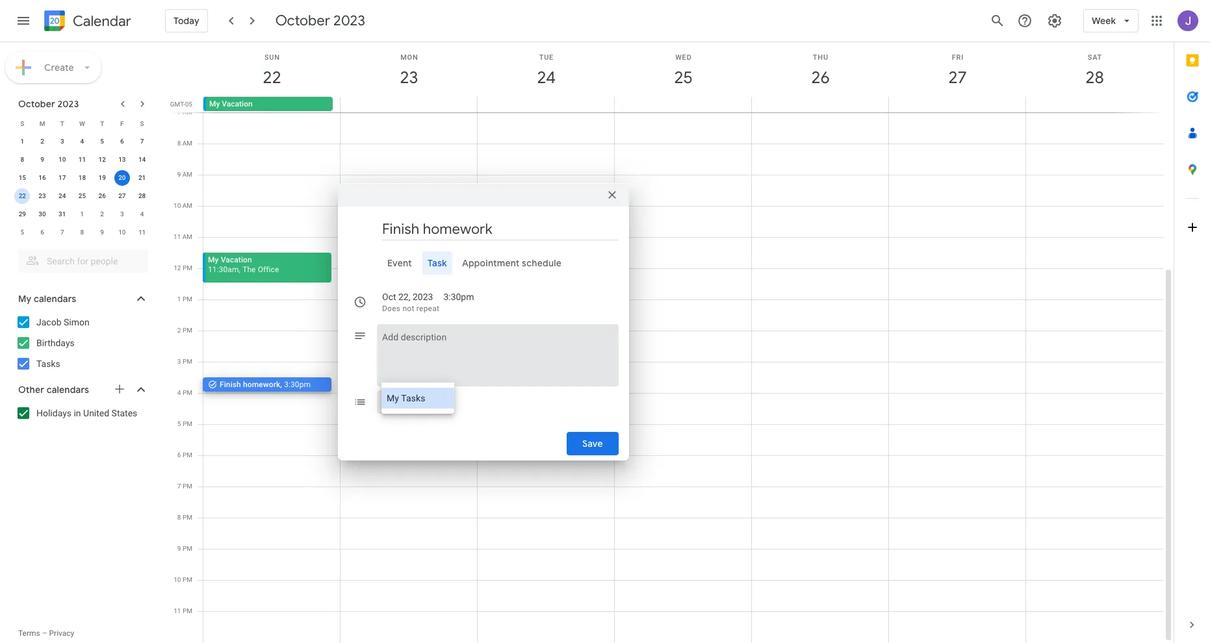 Task type: locate. For each thing, give the bounding box(es) containing it.
11 for the november 11 element
[[138, 229, 146, 236]]

2 horizontal spatial 2023
[[413, 292, 433, 302]]

pm for 7 pm
[[183, 483, 192, 490]]

task
[[428, 257, 447, 269]]

13 element
[[114, 152, 130, 168]]

1 horizontal spatial ,
[[280, 380, 282, 389]]

1 down 25 element
[[80, 211, 84, 218]]

row containing 1
[[12, 133, 152, 151]]

0 vertical spatial 26
[[810, 67, 829, 88]]

s
[[20, 120, 24, 127], [140, 120, 144, 127]]

4 down 28 "element"
[[140, 211, 144, 218]]

5 down 29 element
[[20, 229, 24, 236]]

1 vertical spatial 25
[[78, 192, 86, 200]]

0 horizontal spatial ,
[[239, 265, 241, 274]]

0 vertical spatial 12
[[98, 156, 106, 163]]

0 horizontal spatial 12
[[98, 156, 106, 163]]

1 horizontal spatial october
[[275, 12, 330, 30]]

1 pm from the top
[[183, 265, 192, 272]]

office
[[258, 265, 279, 274]]

pm up 8 pm
[[183, 483, 192, 490]]

calendar element
[[42, 8, 131, 36]]

1 horizontal spatial 26
[[810, 67, 829, 88]]

1 vertical spatial 4
[[140, 211, 144, 218]]

calendars up in
[[47, 384, 89, 396]]

1 vertical spatial 28
[[138, 192, 146, 200]]

pm down 7 pm
[[183, 514, 192, 521]]

2 vertical spatial 6
[[177, 452, 181, 459]]

12 up 19
[[98, 156, 106, 163]]

5 row from the top
[[12, 187, 152, 205]]

2 down the m
[[40, 138, 44, 145]]

25 link
[[669, 63, 698, 93]]

1 vertical spatial 3:30pm
[[284, 380, 311, 389]]

11 down november 4 "element"
[[138, 229, 146, 236]]

october up 'sun'
[[275, 12, 330, 30]]

my vacation 11:30am , the office
[[208, 255, 279, 274]]

7 row from the top
[[12, 224, 152, 242]]

4 for 4 pm
[[177, 389, 181, 396]]

4 down 'w' at the left top of page
[[80, 138, 84, 145]]

sun
[[264, 53, 280, 62]]

pm
[[183, 265, 192, 272], [183, 296, 192, 303], [183, 327, 192, 334], [183, 358, 192, 365], [183, 389, 192, 396], [183, 421, 192, 428], [183, 452, 192, 459], [183, 483, 192, 490], [183, 514, 192, 521], [183, 545, 192, 552], [183, 577, 192, 584], [183, 608, 192, 615]]

1 row from the top
[[12, 114, 152, 133]]

today
[[174, 15, 199, 27]]

, right finish
[[280, 380, 282, 389]]

26 element
[[94, 188, 110, 204]]

6 down 5 pm
[[177, 452, 181, 459]]

8
[[177, 140, 181, 147], [20, 156, 24, 163], [80, 229, 84, 236], [177, 514, 181, 521]]

0 vertical spatial 4
[[80, 138, 84, 145]]

1 up the 15
[[20, 138, 24, 145]]

0 vertical spatial 24
[[536, 67, 555, 88]]

3:30pm
[[444, 292, 474, 302], [284, 380, 311, 389]]

am
[[182, 109, 192, 116], [182, 140, 192, 147], [182, 171, 192, 178], [182, 202, 192, 209], [182, 233, 192, 240]]

9 for 9 pm
[[177, 545, 181, 552]]

12 element
[[94, 152, 110, 168]]

0 horizontal spatial 5
[[20, 229, 24, 236]]

9 am
[[177, 171, 192, 178]]

4 row from the top
[[12, 169, 152, 187]]

5 am from the top
[[182, 233, 192, 240]]

1 horizontal spatial 28
[[1085, 67, 1103, 88]]

3 am from the top
[[182, 171, 192, 178]]

11 for 11 am
[[174, 233, 181, 240]]

22 link
[[257, 63, 287, 93]]

does not repeat
[[382, 304, 440, 313]]

1 vertical spatial 2
[[100, 211, 104, 218]]

10 up 11 pm
[[174, 577, 181, 584]]

22 down 'sun'
[[262, 67, 280, 88]]

7 down 31 element
[[60, 229, 64, 236]]

11 element
[[74, 152, 90, 168]]

2 row from the top
[[12, 133, 152, 151]]

3
[[60, 138, 64, 145], [120, 211, 124, 218], [177, 358, 181, 365]]

2 pm from the top
[[183, 296, 192, 303]]

settings menu image
[[1047, 13, 1063, 29]]

am down 8 am
[[182, 171, 192, 178]]

pm down 8 pm
[[183, 545, 192, 552]]

1 vertical spatial 2023
[[57, 98, 79, 110]]

2 vertical spatial 3
[[177, 358, 181, 365]]

11 pm
[[174, 608, 192, 615]]

12 pm from the top
[[183, 608, 192, 615]]

28
[[1085, 67, 1103, 88], [138, 192, 146, 200]]

finish homework , 3:30pm
[[220, 380, 311, 389]]

6 pm from the top
[[183, 421, 192, 428]]

my calendars list
[[3, 312, 161, 374]]

cell down 28 link
[[1026, 97, 1163, 112]]

t left f
[[100, 120, 104, 127]]

am down the 05
[[182, 109, 192, 116]]

10 up 11 am
[[174, 202, 181, 209]]

1 horizontal spatial 3:30pm
[[444, 292, 474, 302]]

10 pm from the top
[[183, 545, 192, 552]]

2 vertical spatial my
[[18, 293, 31, 305]]

2 down the 26 element
[[100, 211, 104, 218]]

task list list box
[[382, 383, 454, 414]]

1 vertical spatial 24
[[59, 192, 66, 200]]

2 horizontal spatial 2
[[177, 327, 181, 334]]

0 horizontal spatial 28
[[138, 192, 146, 200]]

1 horizontal spatial 5
[[100, 138, 104, 145]]

1 vertical spatial 26
[[98, 192, 106, 200]]

privacy
[[49, 629, 74, 638]]

s right f
[[140, 120, 144, 127]]

calendars inside "other calendars" dropdown button
[[47, 384, 89, 396]]

3 down 27 element
[[120, 211, 124, 218]]

1 horizontal spatial 2
[[100, 211, 104, 218]]

05
[[185, 101, 192, 108]]

2 horizontal spatial 6
[[177, 452, 181, 459]]

27 down fri
[[948, 67, 966, 88]]

my inside button
[[209, 99, 220, 109]]

4
[[80, 138, 84, 145], [140, 211, 144, 218], [177, 389, 181, 396]]

1 vertical spatial 3
[[120, 211, 124, 218]]

gmt-05
[[170, 101, 192, 108]]

2 horizontal spatial 4
[[177, 389, 181, 396]]

2 vertical spatial 1
[[177, 296, 181, 303]]

10 inside 'element'
[[59, 156, 66, 163]]

4 pm from the top
[[183, 358, 192, 365]]

6 down f
[[120, 138, 124, 145]]

24
[[536, 67, 555, 88], [59, 192, 66, 200]]

2 s from the left
[[140, 120, 144, 127]]

am for 8 am
[[182, 140, 192, 147]]

in
[[74, 408, 81, 419]]

3:30pm down task
[[444, 292, 474, 302]]

9 up 10 am
[[177, 171, 181, 178]]

0 vertical spatial 6
[[120, 138, 124, 145]]

1 horizontal spatial 6
[[120, 138, 124, 145]]

9 up the 10 pm
[[177, 545, 181, 552]]

9 for 9 am
[[177, 171, 181, 178]]

event button
[[382, 251, 417, 275]]

0 horizontal spatial 23
[[39, 192, 46, 200]]

6
[[120, 138, 124, 145], [40, 229, 44, 236], [177, 452, 181, 459]]

october 2023 up 'sun'
[[275, 12, 365, 30]]

1 pm
[[177, 296, 192, 303]]

1 horizontal spatial 25
[[673, 67, 692, 88]]

1 horizontal spatial s
[[140, 120, 144, 127]]

0 horizontal spatial 2023
[[57, 98, 79, 110]]

9 up 16
[[40, 156, 44, 163]]

2 horizontal spatial 5
[[177, 421, 181, 428]]

7 pm from the top
[[183, 452, 192, 459]]

0 horizontal spatial 26
[[98, 192, 106, 200]]

calendars for my calendars
[[34, 293, 76, 305]]

3 up 4 pm
[[177, 358, 181, 365]]

8 for 8 am
[[177, 140, 181, 147]]

am for 11 am
[[182, 233, 192, 240]]

pm for 9 pm
[[183, 545, 192, 552]]

28 down the sat
[[1085, 67, 1103, 88]]

11 inside 11 element
[[78, 156, 86, 163]]

2 am from the top
[[182, 140, 192, 147]]

vacation
[[222, 99, 253, 109], [221, 255, 252, 265]]

november 10 element
[[114, 225, 130, 240]]

calendars for other calendars
[[47, 384, 89, 396]]

3 row from the top
[[12, 151, 152, 169]]

10 down november 3 element
[[118, 229, 126, 236]]

november 11 element
[[134, 225, 150, 240]]

1 vertical spatial vacation
[[221, 255, 252, 265]]

30 element
[[34, 207, 50, 222]]

my inside dropdown button
[[18, 293, 31, 305]]

12 for 12 pm
[[174, 265, 181, 272]]

6 for november 6 "element"
[[40, 229, 44, 236]]

1 vertical spatial 5
[[20, 229, 24, 236]]

0 vertical spatial october 2023
[[275, 12, 365, 30]]

1 horizontal spatial 27
[[948, 67, 966, 88]]

1 vertical spatial 27
[[118, 192, 126, 200]]

22
[[262, 67, 280, 88], [19, 192, 26, 200]]

pm up 6 pm
[[183, 421, 192, 428]]

6 pm
[[177, 452, 192, 459]]

5 up 6 pm
[[177, 421, 181, 428]]

9 pm from the top
[[183, 514, 192, 521]]

6 row from the top
[[12, 205, 152, 224]]

oct 22, 2023
[[382, 292, 433, 302]]

18
[[78, 174, 86, 181]]

4 down 3 pm
[[177, 389, 181, 396]]

vacation inside my vacation 11:30am , the office
[[221, 255, 252, 265]]

2 vertical spatial 5
[[177, 421, 181, 428]]

7 for 7 pm
[[177, 483, 181, 490]]

1 horizontal spatial t
[[100, 120, 104, 127]]

1 down 12 pm in the top of the page
[[177, 296, 181, 303]]

0 horizontal spatial 1
[[20, 138, 24, 145]]

1 horizontal spatial 3
[[120, 211, 124, 218]]

1 horizontal spatial october 2023
[[275, 12, 365, 30]]

states
[[112, 408, 137, 419]]

0 vertical spatial 22
[[262, 67, 280, 88]]

vacation inside button
[[222, 99, 253, 109]]

7 for 7 am
[[177, 109, 181, 116]]

my calendars button
[[3, 289, 161, 309]]

vacation for my vacation
[[222, 99, 253, 109]]

24 down 17 "element" at left
[[59, 192, 66, 200]]

0 vertical spatial ,
[[239, 265, 241, 274]]

8 pm from the top
[[183, 483, 192, 490]]

3 cell from the left
[[752, 97, 889, 112]]

25 down the 18 element
[[78, 192, 86, 200]]

6 inside grid
[[177, 452, 181, 459]]

11 up "18" at left top
[[78, 156, 86, 163]]

holidays in united states
[[36, 408, 137, 419]]

2 for 2 pm
[[177, 327, 181, 334]]

1 vertical spatial 6
[[40, 229, 44, 236]]

october
[[275, 12, 330, 30], [18, 98, 55, 110]]

other calendars
[[18, 384, 89, 396]]

row containing 29
[[12, 205, 152, 224]]

my vacation button
[[206, 97, 333, 111]]

pm down 3 pm
[[183, 389, 192, 396]]

0 horizontal spatial 25
[[78, 192, 86, 200]]

0 horizontal spatial 6
[[40, 229, 44, 236]]

12 pm
[[174, 265, 192, 272]]

12 inside october 2023 grid
[[98, 156, 106, 163]]

24 down tue
[[536, 67, 555, 88]]

None search field
[[0, 244, 161, 273]]

11 inside the november 11 element
[[138, 229, 146, 236]]

calendars up jacob
[[34, 293, 76, 305]]

0 vertical spatial 2023
[[333, 12, 365, 30]]

22 cell
[[12, 187, 32, 205]]

13
[[118, 156, 126, 163]]

4 pm
[[177, 389, 192, 396]]

2 vertical spatial 2
[[177, 327, 181, 334]]

2 vertical spatial 4
[[177, 389, 181, 396]]

0 vertical spatial 28
[[1085, 67, 1103, 88]]

grid
[[166, 42, 1174, 643]]

, left 'the'
[[239, 265, 241, 274]]

0 vertical spatial 25
[[673, 67, 692, 88]]

0 horizontal spatial october
[[18, 98, 55, 110]]

pm for 11 pm
[[183, 608, 192, 615]]

23 down 16 element
[[39, 192, 46, 200]]

pm down 9 pm
[[183, 577, 192, 584]]

s left the m
[[20, 120, 24, 127]]

25
[[673, 67, 692, 88], [78, 192, 86, 200]]

am down 7 am
[[182, 140, 192, 147]]

11 pm from the top
[[183, 577, 192, 584]]

4 am from the top
[[182, 202, 192, 209]]

1 vertical spatial ,
[[280, 380, 282, 389]]

appointment
[[462, 257, 520, 269]]

8 for november 8 element at the left of the page
[[80, 229, 84, 236]]

pm for 12 pm
[[183, 265, 192, 272]]

row group
[[12, 133, 152, 242]]

thu 26
[[810, 53, 829, 88]]

25 down 'wed'
[[673, 67, 692, 88]]

7
[[177, 109, 181, 116], [140, 138, 144, 145], [60, 229, 64, 236], [177, 483, 181, 490]]

the
[[243, 265, 256, 274]]

10
[[59, 156, 66, 163], [174, 202, 181, 209], [118, 229, 126, 236], [174, 577, 181, 584]]

1 vertical spatial my
[[208, 255, 219, 265]]

0 vertical spatial october
[[275, 12, 330, 30]]

8 up the 15
[[20, 156, 24, 163]]

10 up 17
[[59, 156, 66, 163]]

am down 9 am
[[182, 202, 192, 209]]

8 down the november 1 element on the left
[[80, 229, 84, 236]]

2 t from the left
[[100, 120, 104, 127]]

am up 12 pm in the top of the page
[[182, 233, 192, 240]]

1 vertical spatial 22
[[19, 192, 26, 200]]

11 am
[[174, 233, 192, 240]]

0 vertical spatial vacation
[[222, 99, 253, 109]]

vacation right the 05
[[222, 99, 253, 109]]

row
[[12, 114, 152, 133], [12, 133, 152, 151], [12, 151, 152, 169], [12, 169, 152, 187], [12, 187, 152, 205], [12, 205, 152, 224], [12, 224, 152, 242]]

0 vertical spatial 23
[[399, 67, 418, 88]]

november 9 element
[[94, 225, 110, 240]]

pm down the 10 pm
[[183, 608, 192, 615]]

1 vertical spatial 1
[[80, 211, 84, 218]]

4 cell from the left
[[889, 97, 1026, 112]]

pm up 4 pm
[[183, 358, 192, 365]]

4 for november 4 "element"
[[140, 211, 144, 218]]

repeat
[[417, 304, 440, 313]]

1 horizontal spatial 12
[[174, 265, 181, 272]]

8 down 7 am
[[177, 140, 181, 147]]

, inside my vacation 11:30am , the office
[[239, 265, 241, 274]]

pm for 10 pm
[[183, 577, 192, 584]]

0 horizontal spatial tab list
[[348, 251, 619, 275]]

0 horizontal spatial 27
[[118, 192, 126, 200]]

5 for november 5 element
[[20, 229, 24, 236]]

1
[[20, 138, 24, 145], [80, 211, 84, 218], [177, 296, 181, 303]]

1 vertical spatial 23
[[39, 192, 46, 200]]

7 down gmt-
[[177, 109, 181, 116]]

3:30pm right homework
[[284, 380, 311, 389]]

1 vertical spatial calendars
[[47, 384, 89, 396]]

28 down 21 element
[[138, 192, 146, 200]]

1 horizontal spatial 23
[[399, 67, 418, 88]]

2 horizontal spatial 3
[[177, 358, 181, 365]]

row containing 15
[[12, 169, 152, 187]]

mon 23
[[399, 53, 418, 88]]

12 for 12
[[98, 156, 106, 163]]

3 up 10 'element' at the left top of the page
[[60, 138, 64, 145]]

2 up 3 pm
[[177, 327, 181, 334]]

8 down 7 pm
[[177, 514, 181, 521]]

26 down "19" element
[[98, 192, 106, 200]]

1 horizontal spatial 4
[[140, 211, 144, 218]]

6 inside november 6 "element"
[[40, 229, 44, 236]]

am for 7 am
[[182, 109, 192, 116]]

fri 27
[[948, 53, 966, 88]]

2 cell from the left
[[615, 97, 752, 112]]

pm for 8 pm
[[183, 514, 192, 521]]

29
[[19, 211, 26, 218]]

cell down 25 link
[[615, 97, 752, 112]]

0 vertical spatial 1
[[20, 138, 24, 145]]

20, today element
[[114, 170, 130, 186]]

tab list
[[1175, 42, 1210, 607], [348, 251, 619, 275]]

8 for 8 pm
[[177, 514, 181, 521]]

calendars
[[34, 293, 76, 305], [47, 384, 89, 396]]

my inside my vacation 11:30am , the office
[[208, 255, 219, 265]]

1 am from the top
[[182, 109, 192, 116]]

4 inside "element"
[[140, 211, 144, 218]]

6 down 30 element
[[40, 229, 44, 236]]

1 vertical spatial 12
[[174, 265, 181, 272]]

1 cell from the left
[[341, 97, 478, 112]]

event
[[387, 257, 412, 269]]

calendars inside my calendars dropdown button
[[34, 293, 76, 305]]

22 down the 15 element
[[19, 192, 26, 200]]

12
[[98, 156, 106, 163], [174, 265, 181, 272]]

0 horizontal spatial 2
[[40, 138, 44, 145]]

pm for 2 pm
[[183, 327, 192, 334]]

0 horizontal spatial s
[[20, 120, 24, 127]]

17 element
[[54, 170, 70, 186]]

27 down 20, today 'element'
[[118, 192, 126, 200]]

cell down 26 link
[[752, 97, 889, 112]]

pm down 5 pm
[[183, 452, 192, 459]]

2 inside november 2 element
[[100, 211, 104, 218]]

0 vertical spatial 2
[[40, 138, 44, 145]]

26
[[810, 67, 829, 88], [98, 192, 106, 200]]

7 up 8 pm
[[177, 483, 181, 490]]

0 horizontal spatial october 2023
[[18, 98, 79, 110]]

5 up 12 element
[[100, 138, 104, 145]]

11
[[78, 156, 86, 163], [138, 229, 146, 236], [174, 233, 181, 240], [174, 608, 181, 615]]

27 inside october 2023 grid
[[118, 192, 126, 200]]

11 down the 10 pm
[[174, 608, 181, 615]]

t left 'w' at the left top of page
[[60, 120, 64, 127]]

2 horizontal spatial 1
[[177, 296, 181, 303]]

october up the m
[[18, 98, 55, 110]]

19 element
[[94, 170, 110, 186]]

22 inside grid
[[262, 67, 280, 88]]

tab list containing event
[[348, 251, 619, 275]]

None field
[[377, 390, 450, 414]]

october 2023
[[275, 12, 365, 30], [18, 98, 79, 110]]

my vacation row
[[198, 97, 1174, 112]]

create
[[44, 62, 74, 73]]

31 element
[[54, 207, 70, 222]]

0 vertical spatial 5
[[100, 138, 104, 145]]

pm up 1 pm on the left
[[183, 265, 192, 272]]

vacation up 'the'
[[221, 255, 252, 265]]

november 3 element
[[114, 207, 130, 222]]

0 vertical spatial 3
[[60, 138, 64, 145]]

am for 10 am
[[182, 202, 192, 209]]

my
[[209, 99, 220, 109], [208, 255, 219, 265], [18, 293, 31, 305]]

0 horizontal spatial 24
[[59, 192, 66, 200]]

pm up '2 pm'
[[183, 296, 192, 303]]

10 for 10 am
[[174, 202, 181, 209]]

t
[[60, 120, 64, 127], [100, 120, 104, 127]]

my for my vacation 11:30am , the office
[[208, 255, 219, 265]]

0 vertical spatial 27
[[948, 67, 966, 88]]

october 2023 up the m
[[18, 98, 79, 110]]

23
[[399, 67, 418, 88], [39, 192, 46, 200]]

pm up 3 pm
[[183, 327, 192, 334]]

cell down 23 link
[[341, 97, 478, 112]]

28 inside 28 "element"
[[138, 192, 146, 200]]

9
[[40, 156, 44, 163], [177, 171, 181, 178], [100, 229, 104, 236], [177, 545, 181, 552]]

11 for 11 pm
[[174, 608, 181, 615]]

9 down november 2 element in the top of the page
[[100, 229, 104, 236]]

cell down 27 "link"
[[889, 97, 1026, 112]]

october 2023 grid
[[12, 114, 152, 242]]

5 pm from the top
[[183, 389, 192, 396]]

12 down 11 am
[[174, 265, 181, 272]]

22 element
[[15, 188, 30, 204]]

11 down 10 am
[[174, 233, 181, 240]]

3 pm from the top
[[183, 327, 192, 334]]

0 horizontal spatial 3:30pm
[[284, 380, 311, 389]]

0 horizontal spatial 22
[[19, 192, 26, 200]]

23 down the mon
[[399, 67, 418, 88]]

1 horizontal spatial 22
[[262, 67, 280, 88]]

0 vertical spatial calendars
[[34, 293, 76, 305]]

21 element
[[134, 170, 150, 186]]

other
[[18, 384, 44, 396]]

0 horizontal spatial t
[[60, 120, 64, 127]]

26 down thu
[[810, 67, 829, 88]]

cell
[[341, 97, 478, 112], [615, 97, 752, 112], [752, 97, 889, 112], [889, 97, 1026, 112], [1026, 97, 1163, 112]]

6 for 6 pm
[[177, 452, 181, 459]]

1 horizontal spatial 1
[[80, 211, 84, 218]]



Task type: describe. For each thing, give the bounding box(es) containing it.
22,
[[398, 292, 410, 302]]

pm for 4 pm
[[183, 389, 192, 396]]

w
[[79, 120, 85, 127]]

3 for november 3 element
[[120, 211, 124, 218]]

3 pm
[[177, 358, 192, 365]]

week
[[1092, 15, 1116, 27]]

november 5 element
[[15, 225, 30, 240]]

24 inside october 2023 grid
[[59, 192, 66, 200]]

19
[[98, 174, 106, 181]]

my for my calendars
[[18, 293, 31, 305]]

23 inside row
[[39, 192, 46, 200]]

november 6 element
[[34, 225, 50, 240]]

0 vertical spatial 3:30pm
[[444, 292, 474, 302]]

tue 24
[[536, 53, 555, 88]]

schedule
[[522, 257, 562, 269]]

terms link
[[18, 629, 40, 638]]

m
[[39, 120, 45, 127]]

24 element
[[54, 188, 70, 204]]

30
[[39, 211, 46, 218]]

jacob
[[36, 317, 61, 328]]

1 for 1 pm
[[177, 296, 181, 303]]

1 s from the left
[[20, 120, 24, 127]]

23 element
[[34, 188, 50, 204]]

10 for 10 'element' at the left top of the page
[[59, 156, 66, 163]]

terms
[[18, 629, 40, 638]]

thu
[[813, 53, 829, 62]]

10 am
[[174, 202, 192, 209]]

does
[[382, 304, 401, 313]]

row containing 22
[[12, 187, 152, 205]]

row containing 5
[[12, 224, 152, 242]]

pm for 5 pm
[[183, 421, 192, 428]]

1 vertical spatial october
[[18, 98, 55, 110]]

my tasks option
[[382, 388, 454, 409]]

terms – privacy
[[18, 629, 74, 638]]

28 element
[[134, 188, 150, 204]]

row containing s
[[12, 114, 152, 133]]

today button
[[165, 5, 208, 36]]

26 link
[[806, 63, 836, 93]]

10 pm
[[174, 577, 192, 584]]

20
[[118, 174, 126, 181]]

1 t from the left
[[60, 120, 64, 127]]

sat
[[1088, 53, 1102, 62]]

week button
[[1084, 5, 1139, 36]]

11 for 11 element
[[78, 156, 86, 163]]

0 horizontal spatial 4
[[80, 138, 84, 145]]

my vacation
[[209, 99, 253, 109]]

my for my vacation
[[209, 99, 220, 109]]

26 inside grid
[[810, 67, 829, 88]]

row group containing 1
[[12, 133, 152, 242]]

–
[[42, 629, 47, 638]]

25 inside wed 25
[[673, 67, 692, 88]]

grid containing 22
[[166, 42, 1174, 643]]

3:30pm inside grid
[[284, 380, 311, 389]]

17
[[59, 174, 66, 181]]

8 am
[[177, 140, 192, 147]]

other calendars button
[[3, 380, 161, 400]]

create button
[[5, 52, 101, 83]]

november 8 element
[[74, 225, 90, 240]]

21
[[138, 174, 146, 181]]

jacob simon
[[36, 317, 89, 328]]

tue
[[539, 53, 554, 62]]

23 link
[[394, 63, 424, 93]]

5 for 5 pm
[[177, 421, 181, 428]]

1 horizontal spatial 24
[[536, 67, 555, 88]]

sat 28
[[1085, 53, 1103, 88]]

14 element
[[134, 152, 150, 168]]

main drawer image
[[16, 13, 31, 29]]

5 cell from the left
[[1026, 97, 1163, 112]]

privacy link
[[49, 629, 74, 638]]

sun 22
[[262, 53, 280, 88]]

oct
[[382, 292, 396, 302]]

wed
[[675, 53, 692, 62]]

29 element
[[15, 207, 30, 222]]

28 link
[[1080, 63, 1110, 93]]

16
[[39, 174, 46, 181]]

finish
[[220, 380, 241, 389]]

27 link
[[943, 63, 973, 93]]

appointment schedule button
[[457, 251, 567, 275]]

holidays
[[36, 408, 72, 419]]

11:30am
[[208, 265, 239, 274]]

united
[[83, 408, 109, 419]]

1 for the november 1 element on the left
[[80, 211, 84, 218]]

7 up 14 at the left top
[[140, 138, 144, 145]]

simon
[[64, 317, 89, 328]]

calendar heading
[[70, 12, 131, 30]]

15
[[19, 174, 26, 181]]

gmt-
[[170, 101, 185, 108]]

10 element
[[54, 152, 70, 168]]

november 7 element
[[54, 225, 70, 240]]

task button
[[422, 251, 452, 275]]

20 cell
[[112, 169, 132, 187]]

not
[[403, 304, 414, 313]]

26 inside row
[[98, 192, 106, 200]]

f
[[120, 120, 124, 127]]

15 element
[[15, 170, 30, 186]]

1 horizontal spatial 2023
[[333, 12, 365, 30]]

vacation for my vacation 11:30am , the office
[[221, 255, 252, 265]]

18 element
[[74, 170, 90, 186]]

pm for 3 pm
[[183, 358, 192, 365]]

2 vertical spatial 2023
[[413, 292, 433, 302]]

8 pm
[[177, 514, 192, 521]]

Search for people text field
[[26, 250, 140, 273]]

1 horizontal spatial tab list
[[1175, 42, 1210, 607]]

calendar
[[73, 12, 131, 30]]

pm for 1 pm
[[183, 296, 192, 303]]

add other calendars image
[[113, 383, 126, 396]]

november 1 element
[[74, 207, 90, 222]]

am for 9 am
[[182, 171, 192, 178]]

wed 25
[[673, 53, 692, 88]]

22 inside cell
[[19, 192, 26, 200]]

14
[[138, 156, 146, 163]]

november 4 element
[[134, 207, 150, 222]]

appointment schedule
[[462, 257, 562, 269]]

27 element
[[114, 188, 130, 204]]

Add title text field
[[382, 219, 619, 239]]

23 inside mon 23
[[399, 67, 418, 88]]

24 link
[[531, 63, 561, 93]]

5 pm
[[177, 421, 192, 428]]

25 element
[[74, 188, 90, 204]]

3 for 3 pm
[[177, 358, 181, 365]]

Add description text field
[[377, 329, 619, 376]]

my calendars
[[18, 293, 76, 305]]

7 for november 7 element
[[60, 229, 64, 236]]

homework
[[243, 380, 280, 389]]

birthdays
[[36, 338, 75, 348]]

9 for november 9 element on the left
[[100, 229, 104, 236]]

7 pm
[[177, 483, 192, 490]]

2 pm
[[177, 327, 192, 334]]

31
[[59, 211, 66, 218]]

0 horizontal spatial 3
[[60, 138, 64, 145]]

16 element
[[34, 170, 50, 186]]

10 for 10 pm
[[174, 577, 181, 584]]

25 inside october 2023 grid
[[78, 192, 86, 200]]

10 for november 10 element
[[118, 229, 126, 236]]

pm for 6 pm
[[183, 452, 192, 459]]

2 for november 2 element in the top of the page
[[100, 211, 104, 218]]

row containing 8
[[12, 151, 152, 169]]

november 2 element
[[94, 207, 110, 222]]



Task type: vqa. For each thing, say whether or not it's contained in the screenshot.
4 Pm
yes



